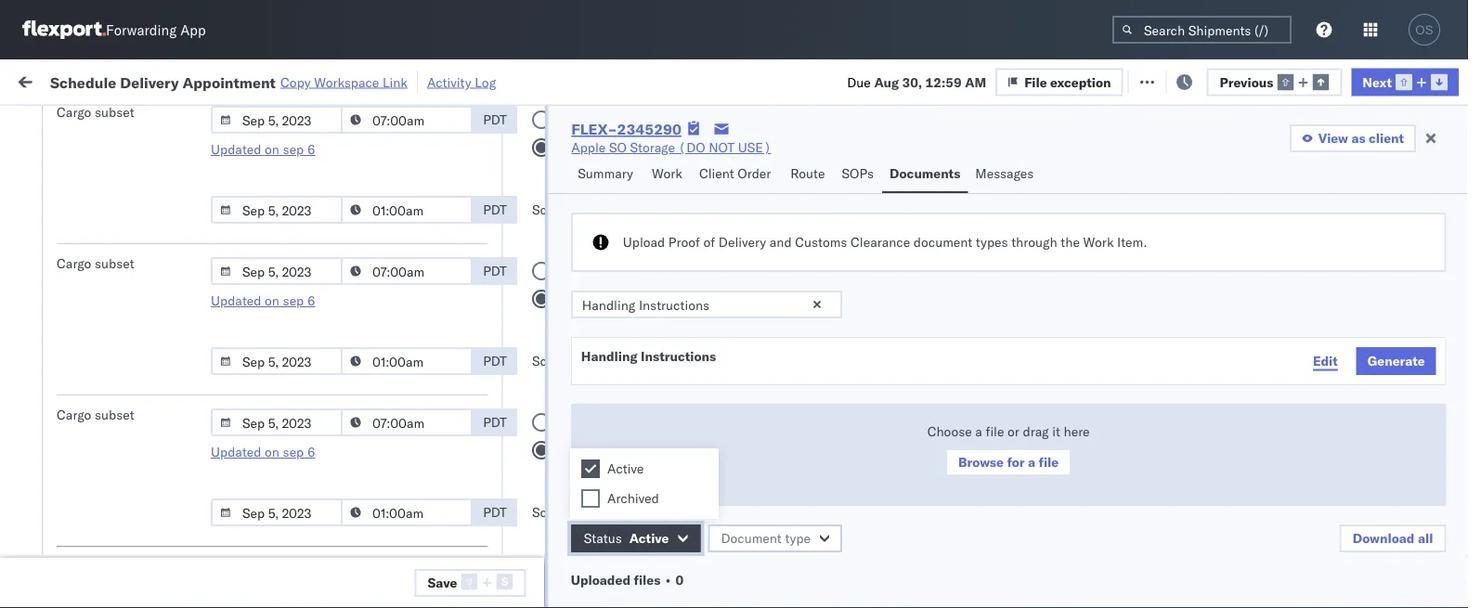Task type: locate. For each thing, give the bounding box(es) containing it.
1 vertical spatial shanghai pudong international airport
[[1144, 504, 1371, 520]]

proof inside upload proof of delivery link
[[88, 585, 120, 601]]

3 updated on sep 6 button from the top
[[211, 444, 315, 460]]

integration test account - suitsupply
[[810, 177, 1031, 193]]

action
[[1405, 72, 1446, 88]]

schedule delivery appointment up schedule pickup from madrid– barajas airport, madrid, spain
[[39, 258, 225, 274]]

1 vertical spatial work
[[652, 165, 683, 182]]

3 -- : -- -- text field from the top
[[341, 499, 473, 527]]

flex-2345290
[[571, 120, 682, 138], [1025, 259, 1122, 275]]

2 -- : -- -- text field from the top
[[341, 347, 473, 375]]

download all
[[1352, 530, 1433, 547]]

0 vertical spatial clearance
[[850, 234, 910, 250]]

file
[[985, 424, 1004, 440], [1038, 454, 1059, 470]]

integration
[[810, 177, 874, 193], [689, 422, 753, 438], [810, 422, 874, 438], [810, 504, 874, 520], [810, 545, 874, 561]]

0 horizontal spatial 2345290
[[617, 120, 682, 138]]

fcl up summary
[[610, 136, 633, 152]]

document type button
[[708, 525, 842, 553]]

flex-
[[571, 120, 617, 138], [1025, 177, 1065, 193], [1025, 218, 1065, 234], [1025, 259, 1065, 275], [1025, 340, 1065, 357], [1025, 381, 1065, 398], [1025, 422, 1065, 438], [1025, 463, 1065, 479], [1025, 504, 1065, 520], [1025, 586, 1065, 602]]

upload left ac
[[623, 234, 665, 250]]

1 vertical spatial mmm d, yyyy text field
[[211, 347, 343, 375]]

pickup inside schedule pickup from madrid– barajas airport, madrid, spain
[[101, 289, 141, 306]]

6 down 12:59 am mdt, aug 30, 2023 at the left of the page
[[307, 293, 315, 309]]

shanghai right 2130497
[[1144, 504, 1199, 520]]

snoozed : no
[[100, 115, 167, 129]]

2 schedule pickup from los angeles, ca link from the top
[[43, 452, 264, 489]]

0 horizontal spatial proof
[[88, 585, 120, 601]]

flex- down flex-2130497
[[1025, 586, 1065, 602]]

12:59 up the 3:59
[[299, 422, 335, 438]]

unknown for schedule pickup from los angeles international airport
[[299, 218, 357, 234]]

bookings up type
[[810, 463, 864, 479]]

forwarding app
[[106, 21, 206, 39]]

international
[[43, 226, 118, 242], [1251, 259, 1326, 275], [1251, 504, 1326, 520], [1251, 586, 1326, 602]]

aug for integration
[[399, 177, 424, 193]]

pudong
[[1203, 259, 1247, 275], [1203, 504, 1247, 520], [1203, 586, 1247, 602]]

1 vertical spatial lagerfeld
[[996, 545, 1052, 561]]

1 bookings from the top
[[810, 381, 864, 398]]

2 horizontal spatial of
[[703, 234, 715, 250]]

pickup for "schedule pickup from los angeles, ca" link corresponding to 12:59 am mst, feb 28, 2023
[[101, 371, 141, 387]]

0 vertical spatial 15,
[[423, 422, 444, 438]]

6 up the 3:59
[[307, 444, 315, 460]]

ocean for 11,
[[568, 545, 606, 561]]

confirm inside button
[[20, 339, 68, 356]]

4 fcl from the top
[[610, 463, 633, 479]]

0 vertical spatial documents
[[890, 165, 961, 182]]

2 updated on sep 6 button from the top
[[211, 293, 315, 309]]

1 horizontal spatial documents
[[890, 165, 961, 182]]

item.
[[1117, 234, 1147, 250]]

upload for upload proof of delivery
[[43, 585, 85, 601]]

shanghai,
[[1144, 340, 1203, 357]]

confirm pickup from amsterdam airport schiphol, haarlemmermeer, netherlands button
[[39, 493, 279, 547]]

previous
[[1220, 74, 1274, 90]]

los inside button
[[145, 339, 166, 356]]

file left or
[[985, 424, 1004, 440]]

0 vertical spatial shanghai
[[1144, 259, 1199, 275]]

proof
[[668, 234, 700, 250], [88, 585, 120, 601]]

3 ocean from the top
[[568, 381, 606, 398]]

12:59 am mdt, sep 15, 2023
[[299, 586, 481, 602]]

1 horizontal spatial vandelay
[[810, 340, 863, 357]]

fcl up the uploaded files ∙ 0
[[610, 545, 633, 561]]

1 vertical spatial aug
[[399, 177, 424, 193]]

aug right due
[[874, 74, 899, 90]]

delivery down workitem button
[[94, 176, 141, 192]]

shanghai
[[1144, 259, 1199, 275], [1144, 504, 1199, 520], [1144, 586, 1199, 602]]

1 vertical spatial pudong
[[1203, 504, 1247, 520]]

flex-2342348 button
[[996, 581, 1125, 607], [996, 581, 1125, 607]]

documents
[[890, 165, 961, 182], [43, 553, 110, 569]]

26,
[[419, 136, 440, 152]]

consignee inside button
[[810, 152, 863, 166]]

-- : -- -- text field for second mmm d, yyyy text box from the bottom
[[341, 347, 473, 375]]

activity log
[[427, 74, 496, 90]]

flex-1919147
[[1025, 381, 1122, 398]]

from for "schedule pickup from los angeles, ca" link corresponding to unknown
[[144, 453, 172, 469]]

apple down upload proof of delivery and customs clearance document types through the work item.
[[810, 259, 844, 275]]

1 resize handle column header from the left
[[266, 144, 288, 608]]

None checkbox
[[581, 460, 600, 478], [581, 489, 600, 508], [581, 460, 600, 478], [581, 489, 600, 508]]

2345290 up mode button
[[617, 120, 682, 138]]

on for third mmm d, yyyy text box from the bottom
[[265, 293, 280, 309]]

30, down 19,
[[427, 259, 447, 275]]

1 vertical spatial sep
[[283, 293, 304, 309]]

1 vertical spatial flex-2345290
[[1025, 259, 1122, 275]]

bill
[[154, 126, 173, 142]]

pickup for the schedule pickup from los angeles international airport link
[[101, 208, 141, 224]]

1 vertical spatial integration test account - karl lagerfeld
[[810, 545, 1052, 561]]

airport for 3:59 pm mdt, may 9, 2023
[[1329, 504, 1371, 520]]

flexport for 26,
[[689, 136, 738, 152]]

sep for third mmm d, yyyy text box from the bottom's "updated on sep 6" button
[[283, 293, 304, 309]]

fcl up archived
[[610, 463, 633, 479]]

1 fcl from the top
[[610, 136, 633, 152]]

ocean fcl for 28,
[[568, 381, 633, 398]]

2 vertical spatial mmm d, yyyy text field
[[211, 409, 343, 437]]

mdt, down 3:59 pm mdt, may 9, 2023
[[354, 545, 387, 561]]

2 vertical spatial updated on sep 6
[[211, 444, 315, 460]]

sep up '12:00'
[[283, 141, 304, 157]]

schedule pickup from los angeles, ca link for 12:59 am mst, feb 28, 2023
[[43, 370, 264, 407]]

flex- for 12:00 am mdt, aug 19, 2023
[[1025, 177, 1065, 193]]

schedule delivery appointment link
[[39, 257, 225, 275], [43, 420, 228, 439]]

app
[[180, 21, 206, 39]]

0 vertical spatial 2345290
[[617, 120, 682, 138]]

vandelay for vandelay
[[689, 340, 743, 357]]

6 air from the top
[[568, 586, 585, 602]]

3 updated on sep 6 from the top
[[211, 444, 315, 460]]

lagerfeld
[[996, 504, 1052, 520], [996, 545, 1052, 561]]

0 horizontal spatial file exception
[[1025, 74, 1111, 90]]

tghu6680920
[[1330, 136, 1422, 152]]

customs down haarlemmermeer,
[[88, 534, 140, 551]]

from up haarlemmermeer,
[[133, 494, 160, 510]]

2 scheduled from the top
[[532, 353, 595, 369]]

confirm inside 'link'
[[43, 176, 90, 192]]

1 vertical spatial clearance
[[144, 534, 203, 551]]

files
[[633, 572, 660, 588]]

status active
[[584, 530, 669, 547]]

ocean fcl down ocean lcl
[[568, 463, 633, 479]]

1 vertical spatial updated on sep 6
[[211, 293, 315, 309]]

flex- down flex id button
[[1025, 177, 1065, 193]]

view as client
[[1319, 130, 1404, 146]]

0 vertical spatial sep
[[283, 141, 304, 157]]

1 vertical spatial of
[[703, 234, 715, 250]]

2 pdt from the top
[[483, 202, 507, 218]]

of up handling instructions text box
[[703, 234, 715, 250]]

2023 for 10:58 am mdt, jul 26, 2023
[[443, 136, 475, 152]]

MMM D, YYYY text field
[[211, 106, 343, 134], [211, 196, 343, 224], [211, 499, 343, 527]]

0 horizontal spatial vandelay
[[689, 340, 743, 357]]

angeles, for confirm pickup from los angeles, ca link
[[169, 339, 221, 356]]

MMM D, YYYY text field
[[211, 257, 343, 285], [211, 347, 343, 375], [211, 409, 343, 437]]

airport right amsterdam
[[235, 494, 276, 510]]

mdt, down mst,
[[363, 422, 396, 438]]

1 horizontal spatial file exception
[[1152, 72, 1239, 88]]

1 integration test account - karl lagerfeld from the top
[[810, 504, 1052, 520]]

4 ocean fcl from the top
[[568, 463, 633, 479]]

demo
[[741, 136, 776, 152], [741, 381, 776, 398], [741, 463, 776, 479]]

15, right sep
[[426, 586, 446, 602]]

2 vertical spatial mmm d, yyyy text field
[[211, 499, 343, 527]]

pudong for flex-2342348
[[1203, 586, 1247, 602]]

2 vertical spatial demo
[[741, 463, 776, 479]]

3 pudong from the top
[[1203, 586, 1247, 602]]

a inside browse for a file button
[[1028, 454, 1035, 470]]

not
[[709, 139, 735, 156], [826, 259, 852, 275], [947, 259, 973, 275], [826, 586, 852, 602], [947, 586, 973, 602]]

flex- down through
[[1025, 259, 1065, 275]]

airport up the download
[[1329, 504, 1371, 520]]

1 vandelay from the left
[[689, 340, 743, 357]]

0 vertical spatial pm
[[330, 504, 351, 520]]

2 vertical spatial confirm
[[39, 494, 86, 510]]

12:59 am mdt, aug 30, 2023
[[299, 259, 483, 275]]

1 vertical spatial mmm d, yyyy text field
[[211, 196, 343, 224]]

my work
[[19, 67, 101, 93]]

1 pm from the top
[[330, 504, 351, 520]]

subset for third mmm d, yyyy text field from the bottom of the page
[[95, 104, 134, 120]]

2 vertical spatial cargo subset
[[57, 407, 134, 423]]

schedule for the top schedule delivery appointment button "schedule delivery appointment" link
[[39, 258, 94, 274]]

0 vertical spatial confirm
[[43, 176, 90, 192]]

deadline
[[299, 152, 344, 166]]

1 horizontal spatial 30,
[[902, 74, 922, 90]]

9,
[[419, 504, 431, 520]]

bookings for flex-1893088
[[810, 463, 864, 479]]

1 vertical spatial appointment
[[148, 258, 225, 274]]

0 horizontal spatial 30,
[[427, 259, 447, 275]]

1 ag from the left
[[871, 422, 889, 438]]

of for upload proof of delivery and customs clearance document types through the work item.
[[703, 234, 715, 250]]

los
[[175, 208, 196, 224], [1144, 218, 1165, 234], [145, 339, 166, 356], [175, 371, 196, 387], [175, 453, 196, 469]]

-- : -- -- text field
[[341, 106, 473, 134], [341, 347, 473, 375], [341, 409, 473, 437]]

1 vertical spatial flexport demo consignee
[[689, 381, 841, 398]]

2 vertical spatial updated on sep 6 button
[[211, 444, 315, 460]]

shanghai for flex-2130497
[[1144, 504, 1199, 520]]

apple down type
[[810, 586, 844, 602]]

9 resize handle column header from the left
[[1419, 144, 1441, 608]]

1 air from the top
[[568, 177, 585, 193]]

cargo up exception:
[[57, 104, 91, 120]]

los down confirm pickup from los angeles, ca button
[[175, 371, 196, 387]]

generate button
[[1356, 347, 1436, 375]]

3 sep from the top
[[283, 444, 304, 460]]

3 flexport demo consignee from the top
[[689, 463, 841, 479]]

1 shanghai from the top
[[1144, 259, 1199, 275]]

3 cargo from the top
[[57, 407, 91, 423]]

demo for 26,
[[741, 136, 776, 152]]

2023 for 4:00 pm mdt, jun 11, 2023
[[438, 545, 470, 561]]

0 vertical spatial schedule delivery appointment link
[[39, 257, 225, 275]]

0 vertical spatial mmm d, yyyy text field
[[211, 257, 343, 285]]

1 vertical spatial jun
[[390, 545, 411, 561]]

aug down the '12:00 am mdt, aug 19, 2023'
[[399, 259, 424, 275]]

0 vertical spatial updated on sep 6 button
[[211, 141, 315, 157]]

1 unknown from the top
[[299, 218, 357, 234]]

schedule pickup from los angeles, ca for 12:59 am mst, feb 28, 2023
[[43, 371, 250, 406]]

delivery inside 'link'
[[94, 176, 141, 192]]

of down upload customs clearance documents
[[123, 585, 135, 601]]

30,
[[902, 74, 922, 90], [427, 259, 447, 275]]

from for schedule pickup from madrid– barajas airport, madrid, spain link
[[144, 289, 172, 306]]

15, for jun
[[423, 422, 444, 438]]

pm for 3:59
[[330, 504, 351, 520]]

import
[[156, 72, 198, 88]]

schedule inside schedule pickup from madrid– barajas airport, madrid, spain
[[43, 289, 98, 306]]

7 resize handle column header from the left
[[1113, 144, 1135, 608]]

archived
[[607, 490, 659, 507]]

3 shanghai pudong international airport from the top
[[1144, 586, 1371, 602]]

schedule for "schedule delivery appointment" link corresponding to the bottom schedule delivery appointment button
[[43, 421, 98, 437]]

demo up document type
[[741, 463, 776, 479]]

3 air from the top
[[568, 259, 585, 275]]

los inside schedule pickup from los angeles international airport
[[175, 208, 196, 224]]

12:59
[[926, 74, 962, 90], [299, 259, 335, 275], [299, 381, 335, 398], [299, 422, 335, 438], [299, 586, 335, 602]]

1 flexport from the top
[[689, 136, 738, 152]]

clearance down haarlemmermeer,
[[144, 534, 203, 551]]

resize handle column header
[[266, 144, 288, 608], [472, 144, 494, 608], [537, 144, 559, 608], [658, 144, 680, 608], [778, 144, 801, 608], [964, 144, 986, 608], [1113, 144, 1135, 608], [1298, 144, 1321, 608], [1419, 144, 1441, 608], [1435, 144, 1457, 608]]

mmm d, yyyy text field for 1st "updated on sep 6" button from the top
[[211, 196, 343, 224]]

1 horizontal spatial clearance
[[850, 234, 910, 250]]

0 horizontal spatial ag
[[871, 422, 889, 438]]

2 demo from the top
[[741, 381, 776, 398]]

2 on from the left
[[969, 422, 988, 438]]

2 vertical spatial pudong
[[1203, 586, 1247, 602]]

15, for sep
[[426, 586, 446, 602]]

2023 for 12:59 am mst, feb 28, 2023
[[447, 381, 480, 398]]

pm right 4:00
[[330, 545, 351, 561]]

6 ocean from the top
[[568, 545, 606, 561]]

resize handle column header for workitem button
[[266, 144, 288, 608]]

proof down upload customs clearance documents
[[88, 585, 120, 601]]

lagerfeld down flex-2130497
[[996, 545, 1052, 561]]

schedule pickup from los angeles, ca link for unknown
[[43, 452, 264, 489]]

0 vertical spatial flexport
[[689, 136, 738, 152]]

schedule pickup from los angeles, ca for unknown
[[43, 453, 250, 488]]

0 horizontal spatial customs
[[88, 534, 140, 551]]

1 vertical spatial -- : -- -- text field
[[341, 347, 473, 375]]

2 vertical spatial shanghai
[[1144, 586, 1199, 602]]

0 horizontal spatial flex-2345290
[[571, 120, 682, 138]]

-- : -- -- text field up jul
[[341, 106, 473, 134]]

link
[[383, 74, 408, 90]]

schedule delivery appointment button up schedule pickup from madrid– barajas airport, madrid, spain
[[39, 257, 225, 277]]

0 vertical spatial subset
[[95, 104, 134, 120]]

numbers down exception:
[[39, 144, 93, 161]]

sep
[[283, 141, 304, 157], [283, 293, 304, 309], [283, 444, 304, 460]]

fcl down the handling
[[610, 381, 633, 398]]

-- : -- -- text field for mmm d, yyyy text field for 1st "updated on sep 6" button from the top
[[341, 196, 473, 224]]

1 pudong from the top
[[1203, 259, 1247, 275]]

2 unknown from the top
[[299, 300, 357, 316]]

clearance left 'document'
[[850, 234, 910, 250]]

karl
[[969, 504, 993, 520], [969, 545, 993, 561]]

3 pdt from the top
[[483, 263, 507, 279]]

2 vertical spatial subset
[[95, 407, 134, 423]]

schedule pickup from los angeles, ca link down confirm pickup from los angeles, ca button
[[43, 370, 264, 407]]

1 scheduled from the top
[[532, 202, 595, 218]]

pdt for third mmm d, yyyy text box from the bottom
[[483, 263, 507, 279]]

work
[[202, 72, 234, 88], [652, 165, 683, 182], [1083, 234, 1114, 250]]

madrid–
[[175, 289, 223, 306]]

1 schedule pickup from los angeles, ca from the top
[[43, 371, 250, 406]]

1 vertical spatial shanghai
[[1144, 504, 1199, 520]]

ram
[[710, 218, 736, 234]]

ocean down ocean lcl
[[568, 463, 606, 479]]

appointment for the top schedule delivery appointment button "schedule delivery appointment" link
[[148, 258, 225, 274]]

2023 for 12:00 am mdt, aug 19, 2023
[[450, 177, 483, 193]]

1 vertical spatial proof
[[88, 585, 120, 601]]

from inside schedule pickup from madrid– barajas airport, madrid, spain
[[144, 289, 172, 306]]

0 vertical spatial demo
[[741, 136, 776, 152]]

0 horizontal spatial clearance
[[144, 534, 203, 551]]

summary button
[[570, 157, 645, 193]]

am for 12:59 am mdt, jun 15, 2023
[[339, 422, 360, 438]]

1 vertical spatial 6
[[307, 293, 315, 309]]

flex- down flex-2318555
[[1025, 218, 1065, 234]]

2 lagerfeld from the top
[[996, 545, 1052, 561]]

2023 for 3:59 pm mdt, may 9, 2023
[[434, 504, 467, 520]]

from inside confirm pickup from amsterdam airport schiphol, haarlemmermeer, netherlands
[[133, 494, 160, 510]]

los down madrid,
[[145, 339, 166, 356]]

jun for 11,
[[390, 545, 411, 561]]

2 cargo from the top
[[57, 255, 91, 272]]

documents down netherlands
[[43, 553, 110, 569]]

file exception
[[1152, 72, 1239, 88], [1025, 74, 1111, 90]]

1 ocean from the top
[[568, 136, 606, 152]]

1 demo from the top
[[741, 136, 776, 152]]

active up files
[[629, 530, 669, 547]]

ca for confirm pickup from los angeles, ca link
[[224, 339, 242, 356]]

subset down confirm pickup from los angeles, ca button
[[95, 407, 134, 423]]

west
[[867, 340, 897, 357]]

apple up handling instructions text box
[[689, 259, 723, 275]]

2 vertical spatial -- : -- -- text field
[[341, 499, 473, 527]]

1 horizontal spatial 2345290
[[1065, 259, 1122, 275]]

0 vertical spatial cargo
[[57, 104, 91, 120]]

0 vertical spatial updated
[[211, 141, 261, 157]]

angeles, for "schedule pickup from los angeles, ca" link corresponding to 12:59 am mst, feb 28, 2023
[[199, 371, 250, 387]]

save button
[[415, 569, 526, 597]]

pickup inside confirm pickup from amsterdam airport schiphol, haarlemmermeer, netherlands
[[90, 494, 130, 510]]

confirm for confirm delivery
[[43, 176, 90, 192]]

3 shanghai from the top
[[1144, 586, 1199, 602]]

confirm for confirm pickup from los angeles, ca
[[20, 339, 68, 356]]

4 resize handle column header from the left
[[658, 144, 680, 608]]

los up amsterdam
[[175, 453, 196, 469]]

0 vertical spatial work
[[202, 72, 234, 88]]

Search Work text field
[[844, 66, 1047, 94]]

lagerfeld down 'for'
[[996, 504, 1052, 520]]

type
[[785, 530, 810, 547]]

uploaded files ∙ 0
[[570, 572, 683, 588]]

of inside exception: missing bill of lading numbers
[[176, 126, 188, 142]]

Search Shipments (/) text field
[[1113, 16, 1292, 44]]

airport
[[121, 226, 163, 242], [1329, 259, 1371, 275], [235, 494, 276, 510], [1329, 504, 1371, 520], [1329, 586, 1371, 602]]

1 vertical spatial cargo
[[57, 255, 91, 272]]

bookings down vandelay west
[[810, 381, 864, 398]]

2 karl from the top
[[969, 545, 993, 561]]

test
[[877, 177, 902, 193], [868, 381, 892, 398], [757, 422, 781, 438], [877, 422, 902, 438], [868, 463, 892, 479], [877, 504, 902, 520], [877, 545, 902, 561]]

account for flex-2389690
[[905, 422, 954, 438]]

1 vertical spatial demo
[[741, 381, 776, 398]]

schedule delivery appointment button
[[39, 257, 225, 277], [43, 420, 228, 441]]

ca for "schedule pickup from los angeles, ca" link corresponding to 12:59 am mst, feb 28, 2023
[[43, 390, 60, 406]]

mmm d, yyyy text field for "updated on sep 6" button associated with first mmm d, yyyy text box from the bottom
[[211, 499, 343, 527]]

schedule inside schedule pickup from los angeles international airport
[[43, 208, 98, 224]]

3 ocean fcl from the top
[[568, 381, 633, 398]]

1 updated on sep 6 from the top
[[211, 141, 315, 157]]

am for 12:00 am mdt, aug 19, 2023
[[339, 177, 360, 193]]

1 6 from the top
[[307, 141, 315, 157]]

flex- for 12:59 am mdt, sep 15, 2023
[[1025, 586, 1065, 602]]

flex- for unknown
[[1025, 463, 1065, 479]]

-- : -- -- text field for first mmm d, yyyy text box from the bottom
[[341, 409, 473, 437]]

6 for third mmm d, yyyy text box from the bottom
[[307, 293, 315, 309]]

2 shanghai from the top
[[1144, 504, 1199, 520]]

12:59 for 12:59 am mdt, aug 30, 2023
[[299, 259, 335, 275]]

ocean down the handling
[[568, 381, 606, 398]]

3 6 from the top
[[307, 444, 315, 460]]

test for flex-2389690
[[877, 422, 902, 438]]

1 schedule pickup from los angeles, ca link from the top
[[43, 370, 264, 407]]

2 integration test account - karl lagerfeld from the top
[[810, 545, 1052, 561]]

updated down schedule delivery appointment copy workspace link
[[211, 141, 261, 157]]

cargo down confirm pickup from los angeles, ca button
[[57, 407, 91, 423]]

pm right the 3:59
[[330, 504, 351, 520]]

test for flex-1893088
[[868, 463, 892, 479]]

0 vertical spatial updated on sep 6
[[211, 141, 315, 157]]

0 vertical spatial appointment
[[183, 73, 276, 91]]

1 horizontal spatial a
[[1028, 454, 1035, 470]]

3 unknown from the top
[[299, 340, 357, 357]]

due
[[847, 74, 871, 90]]

airport down confirm delivery button
[[121, 226, 163, 242]]

customs
[[795, 234, 847, 250], [88, 534, 140, 551]]

schedule pickup from los angeles, ca link up confirm pickup from amsterdam airport schiphol, haarlemmermeer, netherlands "button"
[[43, 452, 264, 489]]

3 mmm d, yyyy text field from the top
[[211, 499, 343, 527]]

flex- right 'for'
[[1025, 463, 1065, 479]]

from inside schedule pickup from los angeles international airport
[[144, 208, 172, 224]]

2 vertical spatial flexport demo consignee
[[689, 463, 841, 479]]

integration test account - on ag
[[689, 422, 889, 438], [810, 422, 1010, 438]]

1 vertical spatial schedule delivery appointment
[[43, 421, 228, 437]]

2 ocean fcl from the top
[[568, 340, 633, 357]]

-- : -- -- text field
[[341, 196, 473, 224], [341, 257, 473, 285], [341, 499, 473, 527]]

2 flexport from the top
[[689, 381, 738, 398]]

unknown up 12:59 am mst, feb 28, 2023
[[299, 340, 357, 357]]

resize handle column header for client name button
[[778, 144, 801, 608]]

mdt, for 12:00 am mdt, aug 19, 2023
[[363, 177, 396, 193]]

schedule delivery appointment button down confirm pickup from los angeles, ca button
[[43, 420, 228, 441]]

vandelay for vandelay west
[[810, 340, 863, 357]]

3 cargo subset from the top
[[57, 407, 134, 423]]

customs right 'and'
[[795, 234, 847, 250]]

2 mmm d, yyyy text field from the top
[[211, 347, 343, 375]]

numbers inside container numbers
[[1330, 159, 1376, 173]]

angeles, for "schedule pickup from los angeles, ca" link corresponding to unknown
[[199, 453, 250, 469]]

flex- up flex-1919147
[[1025, 340, 1065, 357]]

flex- for 12:59 am mdt, jun 15, 2023
[[1025, 422, 1065, 438]]

1 cargo from the top
[[57, 104, 91, 120]]

1 vertical spatial documents
[[43, 553, 110, 569]]

schedule delivery appointment copy workspace link
[[50, 73, 408, 91]]

pickup inside schedule pickup from los angeles international airport
[[101, 208, 141, 224]]

a right 'for'
[[1028, 454, 1035, 470]]

pdt for mmm d, yyyy text field corresponding to "updated on sep 6" button associated with first mmm d, yyyy text box from the bottom
[[483, 504, 507, 521]]

0 vertical spatial jun
[[399, 422, 420, 438]]

upload down schiphol,
[[43, 534, 85, 551]]

1 shanghai pudong international airport from the top
[[1144, 259, 1371, 275]]

1 on from the left
[[848, 422, 868, 438]]

work right the
[[1083, 234, 1114, 250]]

mode
[[568, 152, 597, 166]]

mdt, down deadline button
[[363, 177, 396, 193]]

sep for "updated on sep 6" button associated with first mmm d, yyyy text box from the bottom
[[283, 444, 304, 460]]

jun left '11,'
[[390, 545, 411, 561]]

confirm inside confirm pickup from amsterdam airport schiphol, haarlemmermeer, netherlands
[[39, 494, 86, 510]]

5 resize handle column header from the left
[[778, 144, 801, 608]]

angeles, inside confirm pickup from los angeles, ca link
[[169, 339, 221, 356]]

mdt, left may
[[354, 504, 387, 520]]

1 horizontal spatial file
[[1038, 454, 1059, 470]]

airport up abcd1234560
[[1329, 259, 1371, 275]]

1 vertical spatial schedule delivery appointment link
[[43, 420, 228, 439]]

1 vertical spatial scheduled
[[532, 353, 595, 369]]

flex-2345290 button
[[996, 254, 1125, 280], [996, 254, 1125, 280]]

0 vertical spatial scheduled
[[532, 202, 595, 218]]

flexport for 28,
[[689, 381, 738, 398]]

airport inside confirm pickup from amsterdam airport schiphol, haarlemmermeer, netherlands
[[235, 494, 276, 510]]

4 unknown from the top
[[299, 463, 357, 479]]

1 mmm d, yyyy text field from the top
[[211, 106, 343, 134]]

demo up order
[[741, 136, 776, 152]]

pickup for confirm pickup from los angeles, ca link
[[71, 339, 111, 356]]

scheduled down mode
[[532, 202, 595, 218]]

2 updated from the top
[[211, 293, 261, 309]]

2 sep from the top
[[283, 293, 304, 309]]

pickup inside button
[[71, 339, 111, 356]]

client name button
[[680, 148, 782, 166]]

ocean up ocean lcl
[[568, 340, 606, 357]]

client for client order
[[699, 165, 734, 182]]

1 vertical spatial pm
[[330, 545, 351, 561]]

1 subset from the top
[[95, 104, 134, 120]]

0 horizontal spatial on
[[848, 422, 868, 438]]

file down it
[[1038, 454, 1059, 470]]

schedule delivery appointment link down confirm pickup from los angeles, ca button
[[43, 420, 228, 439]]

bookings test consignee down choose
[[810, 463, 958, 479]]

flex-2342348
[[1025, 586, 1122, 602]]

1 lagerfeld from the top
[[996, 504, 1052, 520]]

schedule delivery appointment link up schedule pickup from madrid– barajas airport, madrid, spain
[[39, 257, 225, 275]]

work
[[53, 67, 101, 93]]

from inside button
[[115, 339, 142, 356]]

from down confirm pickup from los angeles, ca button
[[144, 371, 172, 387]]

flex- right or
[[1025, 422, 1065, 438]]

3 fcl from the top
[[610, 381, 633, 398]]

2 -- : -- -- text field from the top
[[341, 257, 473, 285]]

ocean fcl up summary
[[568, 136, 633, 152]]

demo for 28,
[[741, 381, 776, 398]]

integration test account - karl lagerfeld
[[810, 504, 1052, 520], [810, 545, 1052, 561]]

flex-2345290 up mode button
[[571, 120, 682, 138]]

2 vertical spatial appointment
[[152, 421, 228, 437]]

shanghai pudong international airport for flex-2345290
[[1144, 259, 1371, 275]]

upload inside upload proof of delivery link
[[43, 585, 85, 601]]

mmm d, yyyy text field down '12:00'
[[211, 196, 343, 224]]

client order button
[[692, 157, 783, 193]]

0 vertical spatial -- : -- -- text field
[[341, 106, 473, 134]]

activity log button
[[427, 71, 496, 93]]

2 bookings test consignee from the top
[[810, 463, 958, 479]]

2 pudong from the top
[[1203, 504, 1247, 520]]

2 air from the top
[[568, 218, 585, 234]]

name
[[722, 152, 752, 166]]

file exception up flex id button
[[1025, 74, 1111, 90]]

0 horizontal spatial file
[[985, 424, 1004, 440]]

confirm pickup from los angeles, ca link
[[20, 339, 242, 357]]

upload for upload proof of delivery and customs clearance document types through the work item.
[[623, 234, 665, 250]]

mdt, for 12:59 am mdt, sep 15, 2023
[[363, 586, 396, 602]]

exception:
[[39, 126, 101, 142]]

ocean fcl up uploaded
[[568, 545, 633, 561]]

5 air from the top
[[568, 504, 585, 520]]

4 pdt from the top
[[483, 353, 507, 369]]

1 vertical spatial subset
[[95, 255, 134, 272]]

flexport up document
[[689, 463, 738, 479]]

1 -- : -- -- text field from the top
[[341, 106, 473, 134]]

3 -- : -- -- text field from the top
[[341, 409, 473, 437]]

view
[[1319, 130, 1348, 146]]

file up flex id button
[[1025, 74, 1047, 90]]

1 vertical spatial 15,
[[426, 586, 446, 602]]

confirm pickup from los angeles, ca
[[20, 339, 242, 356]]

use)
[[738, 139, 771, 156], [856, 259, 889, 275], [977, 259, 1010, 275], [856, 586, 889, 602], [977, 586, 1010, 602]]

5 fcl from the top
[[610, 545, 633, 561]]

3 subset from the top
[[95, 407, 134, 423]]

confirm pickup from los angeles, ca button
[[20, 339, 242, 359]]

1 vertical spatial bookings test consignee
[[810, 463, 958, 479]]

1 vertical spatial a
[[1028, 454, 1035, 470]]

from for confirm pickup from los angeles, ca link
[[115, 339, 142, 356]]

3 flexport from the top
[[689, 463, 738, 479]]

2 schedule pickup from los angeles, ca from the top
[[43, 453, 250, 488]]

fcl
[[610, 136, 633, 152], [610, 340, 633, 357], [610, 381, 633, 398], [610, 463, 633, 479], [610, 545, 633, 561]]

ocean left lcl
[[568, 422, 606, 438]]

schedule pickup from los angeles, ca down confirm pickup from los angeles, ca button
[[43, 371, 250, 406]]

0 vertical spatial schedule delivery appointment button
[[39, 257, 225, 277]]

ca inside button
[[224, 339, 242, 356]]

2 pm from the top
[[330, 545, 351, 561]]

download
[[1352, 530, 1414, 547]]

2 shanghai pudong international airport from the top
[[1144, 504, 1371, 520]]

scheduled for third mmm d, yyyy text box from the bottom
[[532, 353, 595, 369]]

storage
[[630, 139, 675, 156], [748, 259, 793, 275], [869, 259, 914, 275], [748, 586, 793, 602], [869, 586, 914, 602]]

0 vertical spatial lagerfeld
[[996, 504, 1052, 520]]

4 ocean from the top
[[568, 422, 606, 438]]

apple right 0
[[689, 586, 723, 602]]

documents inside 'button'
[[890, 165, 961, 182]]

client for client name
[[689, 152, 719, 166]]

flexport
[[689, 136, 738, 152], [689, 381, 738, 398], [689, 463, 738, 479]]

0 vertical spatial active
[[607, 461, 644, 477]]

1 cargo subset from the top
[[57, 104, 134, 120]]

12:59 left mst,
[[299, 381, 335, 398]]

ocean up uploaded
[[568, 545, 606, 561]]

integration up type
[[810, 504, 874, 520]]

angeles,
[[1168, 218, 1219, 234], [169, 339, 221, 356], [199, 371, 250, 387], [199, 453, 250, 469]]

2 vertical spatial upload
[[43, 585, 85, 601]]

numbers inside exception: missing bill of lading numbers
[[39, 144, 93, 161]]

1 pdt from the top
[[483, 111, 507, 128]]

from down "airport,"
[[115, 339, 142, 356]]

2 resize handle column header from the left
[[472, 144, 494, 608]]

schedule pickup from madrid– barajas airport, madrid, spain link
[[43, 288, 264, 326]]

12:00 am mdt, aug 19, 2023
[[299, 177, 483, 193]]

documents button
[[882, 157, 968, 193]]

upload inside upload customs clearance documents
[[43, 534, 85, 551]]



Task type: vqa. For each thing, say whether or not it's contained in the screenshot.
the shipment associated with /
no



Task type: describe. For each thing, give the bounding box(es) containing it.
resize handle column header for mode button
[[658, 144, 680, 608]]

0 vertical spatial flex-2345290
[[571, 120, 682, 138]]

workspace
[[314, 74, 379, 90]]

8 resize handle column header from the left
[[1298, 144, 1321, 608]]

1 horizontal spatial file
[[1152, 72, 1175, 88]]

0 horizontal spatial file
[[1025, 74, 1047, 90]]

file inside button
[[1038, 454, 1059, 470]]

through
[[1011, 234, 1057, 250]]

2 ocean from the top
[[568, 340, 606, 357]]

shanghai for flex-2345290
[[1144, 259, 1199, 275]]

on for first mmm d, yyyy text box from the bottom
[[265, 444, 280, 460]]

2 horizontal spatial work
[[1083, 234, 1114, 250]]

all
[[1418, 530, 1433, 547]]

unknown for schedule pickup from los angeles, ca
[[299, 463, 357, 479]]

schedule pickup from madrid– barajas airport, madrid, spain
[[43, 289, 223, 324]]

pm for 4:00
[[330, 545, 351, 561]]

subset for first mmm d, yyyy text box from the bottom
[[95, 407, 134, 423]]

on for third mmm d, yyyy text field from the bottom of the page
[[265, 141, 280, 157]]

4 air from the top
[[568, 300, 585, 316]]

flex-1662119
[[1025, 340, 1122, 357]]

3:59 pm mdt, may 9, 2023
[[299, 504, 467, 520]]

abcd1234560
[[1330, 340, 1422, 356]]

air for 19,
[[568, 177, 585, 193]]

air for 9,
[[568, 504, 585, 520]]

fcl for 26,
[[610, 136, 633, 152]]

angeles
[[199, 208, 246, 224]]

browse for a file
[[958, 454, 1059, 470]]

ocean fcl for 11,
[[568, 545, 633, 561]]

os
[[1416, 23, 1434, 37]]

10 resize handle column header from the left
[[1435, 144, 1457, 608]]

3 demo from the top
[[741, 463, 776, 479]]

workitem
[[20, 152, 69, 166]]

upload proof of delivery link
[[43, 584, 186, 602]]

0 vertical spatial customs
[[795, 234, 847, 250]]

from for the schedule pickup from los angeles international airport link
[[144, 208, 172, 224]]

client order
[[699, 165, 771, 182]]

pdt for second mmm d, yyyy text box from the bottom
[[483, 353, 507, 369]]

(0)
[[301, 72, 325, 88]]

flex-2389690
[[1025, 422, 1122, 438]]

deadline button
[[290, 148, 476, 166]]

airport for 12:59 am mdt, aug 30, 2023
[[1329, 259, 1371, 275]]

exception: missing bill of lading numbers button
[[39, 125, 279, 164]]

sep
[[399, 586, 422, 602]]

10:58 am mdt, jul 26, 2023
[[299, 136, 475, 152]]

generate
[[1367, 353, 1425, 369]]

mdt, for 3:59 pm mdt, may 9, 2023
[[354, 504, 387, 520]]

messages
[[975, 165, 1034, 182]]

schedule pickup from los angeles international airport
[[43, 208, 246, 242]]

activity
[[427, 74, 471, 90]]

apple up summary
[[571, 139, 606, 156]]

edit
[[1313, 352, 1338, 369]]

delivery down upload customs clearance documents link
[[138, 585, 186, 601]]

international for flex-2342348
[[1251, 586, 1326, 602]]

schedule for "schedule pickup from los angeles, ca" link corresponding to unknown
[[43, 453, 98, 469]]

filtered
[[19, 114, 64, 130]]

os button
[[1403, 8, 1446, 51]]

suitsupply
[[969, 177, 1031, 193]]

11,
[[414, 545, 434, 561]]

order
[[738, 165, 771, 182]]

2342348
[[1065, 586, 1122, 602]]

integration right document
[[810, 545, 874, 561]]

12:59 for 12:59 am mst, feb 28, 2023
[[299, 381, 335, 398]]

delivery up schedule pickup from madrid– barajas airport, madrid, spain
[[97, 258, 145, 274]]

am for 12:59 am mdt, sep 15, 2023
[[339, 586, 360, 602]]

2 integration test account - on ag from the left
[[810, 422, 1010, 438]]

delivery up :
[[120, 73, 179, 91]]

am for 12:59 am mst, feb 28, 2023
[[339, 381, 360, 398]]

ca for "schedule pickup from los angeles, ca" link corresponding to unknown
[[43, 471, 60, 488]]

1 updated on sep 6 button from the top
[[211, 141, 315, 157]]

bookings for flex-1919147
[[810, 381, 864, 398]]

flex-1857563
[[1025, 218, 1122, 234]]

12:59 for 12:59 am mdt, jun 15, 2023
[[299, 422, 335, 438]]

1 vertical spatial active
[[629, 530, 669, 547]]

3 mmm d, yyyy text field from the top
[[211, 409, 343, 437]]

1 mmm d, yyyy text field from the top
[[211, 257, 343, 285]]

batch action
[[1365, 72, 1446, 88]]

fcl for 11,
[[610, 545, 633, 561]]

document type
[[721, 530, 810, 547]]

upload for upload customs clearance documents
[[43, 534, 85, 551]]

0 vertical spatial aug
[[874, 74, 899, 90]]

clearance inside upload customs clearance documents
[[144, 534, 203, 551]]

schedule for schedule pickup from madrid– barajas airport, madrid, spain link
[[43, 289, 98, 306]]

message
[[249, 72, 301, 88]]

drag
[[1023, 424, 1049, 440]]

-- : -- -- text field for third mmm d, yyyy text box from the bottom
[[341, 257, 473, 285]]

shanghai for flex-2342348
[[1144, 586, 1199, 602]]

delivery down confirm pickup from los angeles, ca button
[[101, 421, 149, 437]]

∙
[[663, 572, 672, 588]]

confirm delivery
[[43, 176, 141, 192]]

4:00 pm mdt, jun 11, 2023
[[299, 545, 470, 561]]

2389690
[[1065, 422, 1122, 438]]

resize handle column header for flex id button
[[1113, 144, 1135, 608]]

next
[[1363, 74, 1392, 90]]

pickup for "schedule pickup from los angeles, ca" link corresponding to unknown
[[101, 453, 141, 469]]

confirm for confirm pickup from amsterdam airport schiphol, haarlemmermeer, netherlands
[[39, 494, 86, 510]]

0 vertical spatial 30,
[[902, 74, 922, 90]]

flexport demo consignee for flex-1919147
[[689, 381, 841, 398]]

flex- for 12:59 am mst, feb 28, 2023
[[1025, 381, 1065, 398]]

mdt, for 4:00 pm mdt, jun 11, 2023
[[354, 545, 387, 561]]

integration down instructions
[[689, 422, 753, 438]]

or
[[1007, 424, 1019, 440]]

international for flex-2130497
[[1251, 504, 1326, 520]]

6 for first mmm d, yyyy text box from the bottom
[[307, 444, 315, 460]]

at
[[368, 72, 380, 88]]

shanghai pudong international airport for flex-2130497
[[1144, 504, 1371, 520]]

import work
[[156, 72, 234, 88]]

upload customs clearance documents
[[43, 534, 203, 569]]

2130497
[[1065, 504, 1122, 520]]

karl for ocean fcl
[[969, 545, 993, 561]]

barajas
[[43, 308, 87, 324]]

1 vertical spatial 2345290
[[1065, 259, 1122, 275]]

1662119
[[1065, 340, 1122, 357]]

0 horizontal spatial exception
[[1050, 74, 1111, 90]]

documents inside upload customs clearance documents
[[43, 553, 110, 569]]

1 flexport demo consignee from the top
[[689, 136, 841, 152]]

3 updated from the top
[[211, 444, 261, 460]]

schedule delivery appointment link for the top schedule delivery appointment button
[[39, 257, 225, 275]]

205 on track
[[427, 72, 502, 88]]

workitem button
[[11, 148, 269, 166]]

2 ag from the left
[[992, 422, 1010, 438]]

copy workspace link button
[[280, 74, 408, 90]]

here
[[1063, 424, 1090, 440]]

2023 for 12:59 am mdt, aug 30, 2023
[[450, 259, 483, 275]]

schedule for "schedule pickup from los angeles, ca" link corresponding to 12:59 am mst, feb 28, 2023
[[43, 371, 98, 387]]

ocean for 28,
[[568, 381, 606, 398]]

my
[[19, 67, 48, 93]]

bookings test consignee for flex-1893088
[[810, 463, 958, 479]]

1 horizontal spatial work
[[652, 165, 683, 182]]

ocean lcl
[[568, 422, 633, 438]]

scheduled for first mmm d, yyyy text box from the bottom
[[532, 504, 595, 521]]

test for flex-2318555
[[877, 177, 902, 193]]

cargo for third mmm d, yyyy text field from the bottom of the page
[[57, 104, 91, 120]]

choose a file or drag it here
[[927, 424, 1090, 440]]

from for "schedule pickup from los angeles, ca" link corresponding to 12:59 am mst, feb 28, 2023
[[144, 371, 172, 387]]

2 cargo subset from the top
[[57, 255, 134, 272]]

flex id
[[996, 152, 1031, 166]]

1 horizontal spatial exception
[[1178, 72, 1239, 88]]

schiphol,
[[39, 512, 95, 528]]

import work button
[[149, 59, 242, 101]]

pickup for the confirm pickup from amsterdam airport schiphol, haarlemmermeer, netherlands link
[[90, 494, 130, 510]]

flex- up mode
[[571, 120, 617, 138]]

0 vertical spatial schedule delivery appointment
[[39, 258, 225, 274]]

integration for flex-2389690
[[810, 422, 874, 438]]

3:59
[[299, 504, 327, 520]]

and
[[769, 234, 791, 250]]

handling instructions
[[581, 348, 716, 365]]

download all button
[[1339, 525, 1446, 553]]

updated on sep 6 button for third mmm d, yyyy text box from the bottom
[[211, 293, 315, 309]]

studio
[[689, 300, 727, 316]]

exception: missing bill of lading numbers link
[[39, 125, 279, 162]]

as
[[1352, 130, 1366, 146]]

risk
[[383, 72, 405, 88]]

ocean for 15,
[[568, 422, 606, 438]]

2 updated on sep 6 from the top
[[211, 293, 315, 309]]

upload proof of delivery and customs clearance document types through the work item.
[[623, 234, 1147, 250]]

1 integration test account - on ag from the left
[[689, 422, 889, 438]]

aug for apple
[[399, 259, 424, 275]]

integration test account - karl lagerfeld for ocean fcl
[[810, 545, 1052, 561]]

messages button
[[968, 157, 1044, 193]]

apple so storage (do not use) link
[[571, 138, 771, 157]]

ac ram
[[689, 218, 736, 234]]

international inside schedule pickup from los angeles international airport
[[43, 226, 118, 242]]

0 horizontal spatial a
[[975, 424, 982, 440]]

1 vertical spatial 30,
[[427, 259, 447, 275]]

integration for flex-2318555
[[810, 177, 874, 193]]

copy
[[280, 74, 311, 90]]

12:59 right due
[[926, 74, 962, 90]]

mdt, for 12:59 am mdt, aug 30, 2023
[[363, 259, 396, 275]]

airport inside schedule pickup from los angeles international airport
[[121, 226, 163, 242]]

cargo for first mmm d, yyyy text box from the bottom
[[57, 407, 91, 423]]

1 vertical spatial schedule delivery appointment button
[[43, 420, 228, 441]]

air for 30,
[[568, 259, 585, 275]]

flex-1893088
[[1025, 463, 1122, 479]]

mdt, for 10:58 am mdt, jul 26, 2023
[[363, 136, 396, 152]]

los for "schedule pickup from los angeles, ca" link corresponding to unknown
[[175, 453, 196, 469]]

ocean for 26,
[[568, 136, 606, 152]]

document
[[913, 234, 972, 250]]

resize handle column header for container numbers button
[[1419, 144, 1441, 608]]

pudong for flex-2130497
[[1203, 504, 1247, 520]]

china
[[1207, 340, 1241, 357]]

snoozed
[[100, 115, 143, 129]]

flex- for 12:59 am mdt, aug 30, 2023
[[1025, 259, 1065, 275]]

1919147
[[1065, 381, 1122, 398]]

flex-2130497
[[1025, 504, 1122, 520]]

1 updated from the top
[[211, 141, 261, 157]]

delivery left 'and'
[[718, 234, 766, 250]]

batch action button
[[1336, 66, 1458, 94]]

unknown for schedule pickup from madrid– barajas airport, madrid, spain
[[299, 300, 357, 316]]

2 fcl from the top
[[610, 340, 633, 357]]

flexport. image
[[22, 20, 106, 39]]

resize handle column header for deadline button
[[472, 144, 494, 608]]

3 resize handle column header from the left
[[537, 144, 559, 608]]

container
[[1330, 144, 1380, 158]]

pdt for first mmm d, yyyy text box from the bottom
[[483, 414, 507, 430]]

it
[[1052, 424, 1060, 440]]

-- : -- -- text field for mmm d, yyyy text field corresponding to "updated on sep 6" button associated with first mmm d, yyyy text box from the bottom
[[341, 499, 473, 527]]

los right 1857563
[[1144, 218, 1165, 234]]

flex id button
[[986, 148, 1116, 166]]

amsterdam
[[164, 494, 232, 510]]

forwarding
[[106, 21, 177, 39]]

appointment for "schedule delivery appointment" link corresponding to the bottom schedule delivery appointment button
[[152, 421, 228, 437]]

0 horizontal spatial work
[[202, 72, 234, 88]]

resize handle column header for "consignee" button
[[964, 144, 986, 608]]

pudong for flex-2345290
[[1203, 259, 1247, 275]]

Handling Instructions text field
[[570, 291, 842, 319]]

schedule for the schedule pickup from los angeles international airport link
[[43, 208, 98, 224]]

5 ocean from the top
[[568, 463, 606, 479]]

container numbers button
[[1321, 140, 1423, 174]]

lagerfeld for air
[[996, 504, 1052, 520]]

confirm pickup from amsterdam airport schiphol, haarlemmermeer, netherlands
[[39, 494, 276, 547]]

customs inside upload customs clearance documents
[[88, 534, 140, 551]]

los for confirm pickup from los angeles, ca link
[[145, 339, 166, 356]]

integration test account - karl lagerfeld for air
[[810, 504, 1052, 520]]



